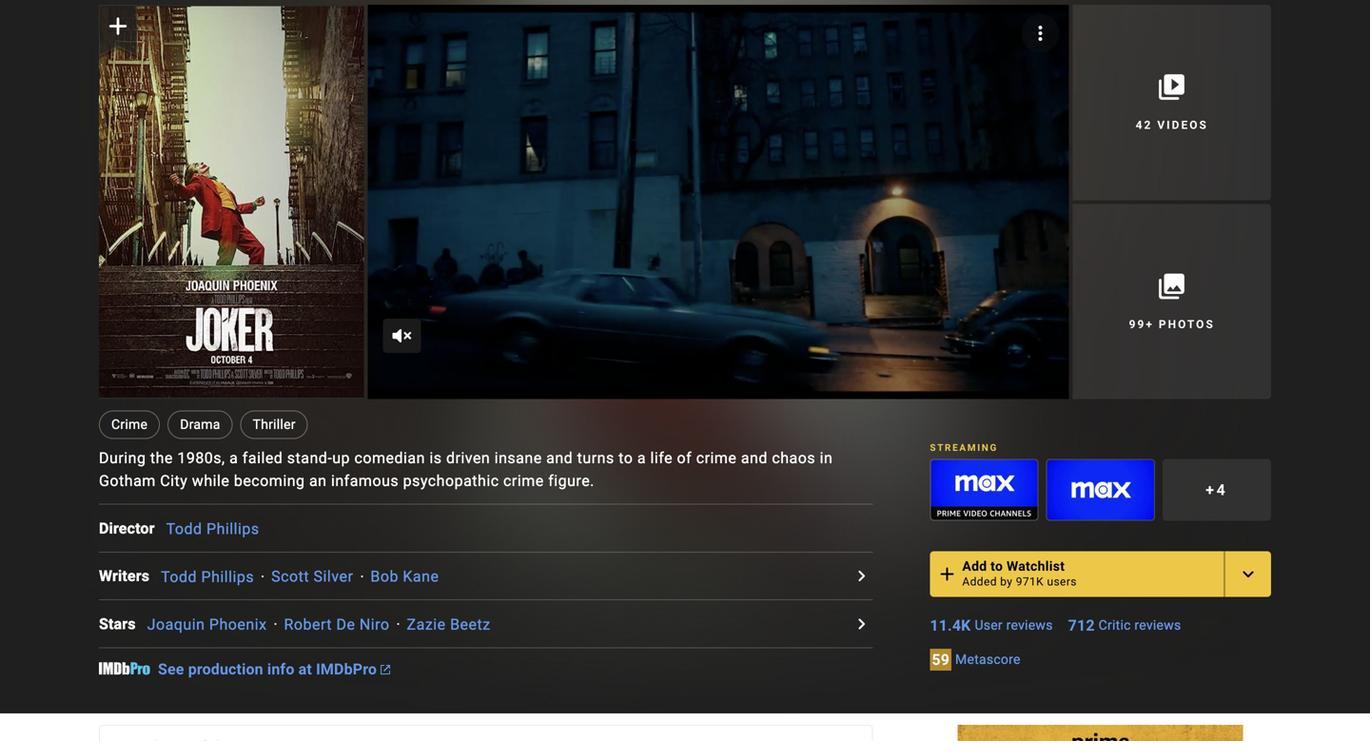 Task type: locate. For each thing, give the bounding box(es) containing it.
watchlist
[[1007, 558, 1065, 574]]

director
[[99, 519, 155, 537]]

thriller
[[253, 417, 296, 433]]

0 vertical spatial to
[[619, 449, 633, 467]]

crime down insane
[[503, 472, 544, 490]]

1 horizontal spatial to
[[991, 558, 1003, 574]]

1 vertical spatial see full cast and crew image
[[850, 613, 873, 636]]

1 and from the left
[[546, 449, 573, 467]]

0 vertical spatial see full cast and crew image
[[850, 565, 873, 588]]

and up figure.
[[546, 449, 573, 467]]

a left failed
[[229, 449, 238, 467]]

silver
[[314, 568, 353, 586]]

scott silver button
[[271, 568, 353, 586]]

chaos
[[772, 449, 816, 467]]

0 vertical spatial crime
[[696, 449, 737, 467]]

0 vertical spatial phillips
[[206, 520, 259, 538]]

1 horizontal spatial and
[[741, 449, 768, 467]]

see full cast and crew image left "11.4k"
[[850, 613, 873, 636]]

todd for the bottom todd phillips button
[[161, 568, 197, 586]]

todd phillips button down while
[[166, 520, 259, 538]]

1 vertical spatial phillips
[[201, 568, 254, 586]]

phillips for the top todd phillips button
[[206, 520, 259, 538]]

driven
[[446, 449, 490, 467]]

reviews for 11.4k
[[1006, 617, 1053, 633]]

zazie beetz button
[[407, 616, 491, 634]]

phillips
[[206, 520, 259, 538], [201, 568, 254, 586]]

2 watch on max image from the left
[[1047, 460, 1154, 520]]

reviews inside 712 critic reviews
[[1135, 617, 1181, 633]]

0 vertical spatial todd phillips button
[[166, 520, 259, 538]]

stars button
[[99, 613, 147, 636]]

streaming
[[930, 442, 998, 453]]

to
[[619, 449, 633, 467], [991, 558, 1003, 574]]

of
[[677, 449, 692, 467]]

0 horizontal spatial a
[[229, 449, 238, 467]]

de
[[336, 616, 355, 634]]

1 horizontal spatial reviews
[[1135, 617, 1181, 633]]

to up by
[[991, 558, 1003, 574]]

psychopathic
[[403, 472, 499, 490]]

reviews right critic at the bottom right of the page
[[1135, 617, 1181, 633]]

gotham
[[99, 472, 156, 490]]

todd phillips button up joaquin phoenix button
[[161, 568, 254, 586]]

0 vertical spatial todd
[[166, 520, 202, 538]]

writers button
[[99, 565, 161, 588]]

while
[[192, 472, 230, 490]]

0 vertical spatial todd phillips
[[166, 520, 259, 538]]

1 watch on max image from the left
[[931, 460, 1038, 520]]

by
[[1000, 575, 1013, 588]]

add to watchlist added by 971k users
[[962, 558, 1077, 588]]

niro
[[360, 616, 390, 634]]

an exploration of arthur fleck, a man disregarded by society. image
[[368, 5, 1069, 400]]

critic
[[1099, 617, 1131, 633]]

bob kane
[[370, 568, 439, 586]]

video player application
[[368, 5, 1069, 399]]

see full cast and crew image left the add icon
[[850, 565, 873, 588]]

insane
[[495, 449, 542, 467]]

reviews inside 11.4k user reviews
[[1006, 617, 1053, 633]]

11.4k user reviews
[[930, 617, 1053, 635]]

crime right of
[[696, 449, 737, 467]]

971k
[[1016, 575, 1044, 588]]

a left life at the bottom left
[[637, 449, 646, 467]]

add
[[962, 558, 987, 574]]

joaquin phoenix in joker (2019) image
[[99, 6, 364, 398]]

watch on max image
[[931, 460, 1038, 520], [1047, 460, 1154, 520]]

to inside add to watchlist added by 971k users
[[991, 558, 1003, 574]]

at
[[298, 660, 312, 678]]

bob kane button
[[370, 568, 439, 586]]

see full cast and crew image
[[850, 565, 873, 588], [850, 613, 873, 636]]

and left chaos
[[741, 449, 768, 467]]

1 horizontal spatial watch on max image
[[1047, 460, 1154, 520]]

1 horizontal spatial crime
[[696, 449, 737, 467]]

todd
[[166, 520, 202, 538], [161, 568, 197, 586]]

robert de niro
[[284, 616, 390, 634]]

drama
[[180, 417, 220, 433]]

99+ photos button
[[1073, 204, 1271, 399]]

0 horizontal spatial to
[[619, 449, 633, 467]]

a
[[229, 449, 238, 467], [637, 449, 646, 467]]

up
[[332, 449, 350, 467]]

robert
[[284, 616, 332, 634]]

figure.
[[548, 472, 595, 490]]

1 vertical spatial crime
[[503, 472, 544, 490]]

1 vertical spatial to
[[991, 558, 1003, 574]]

todd phillips button
[[166, 520, 259, 538], [161, 568, 254, 586]]

see production info at imdbpro button
[[158, 660, 390, 683]]

reviews
[[1006, 617, 1053, 633], [1135, 617, 1181, 633]]

in
[[820, 449, 833, 467]]

712
[[1068, 617, 1095, 635]]

1 reviews from the left
[[1006, 617, 1053, 633]]

writers
[[99, 567, 149, 585]]

metascore
[[955, 652, 1021, 667]]

2 reviews from the left
[[1135, 617, 1181, 633]]

group
[[368, 5, 1069, 400], [99, 5, 364, 399], [930, 459, 1039, 521], [1046, 459, 1155, 521]]

todd down city
[[166, 520, 202, 538]]

0 horizontal spatial and
[[546, 449, 573, 467]]

2 see full cast and crew image from the top
[[850, 613, 873, 636]]

11.4k
[[930, 617, 971, 635]]

reviews right the user
[[1006, 617, 1053, 633]]

0 horizontal spatial watch on max image
[[931, 460, 1038, 520]]

59
[[932, 651, 950, 669]]

joaquin phoenix button
[[147, 616, 267, 634]]

and
[[546, 449, 573, 467], [741, 449, 768, 467]]

1 see full cast and crew image from the top
[[850, 565, 873, 588]]

phillips up phoenix
[[201, 568, 254, 586]]

1 vertical spatial todd phillips
[[161, 568, 254, 586]]

todd up joaquin
[[161, 568, 197, 586]]

todd phillips for the top todd phillips button
[[166, 520, 259, 538]]

todd phillips
[[166, 520, 259, 538], [161, 568, 254, 586]]

crime
[[696, 449, 737, 467], [503, 472, 544, 490]]

todd phillips up joaquin phoenix button
[[161, 568, 254, 586]]

zazie beetz
[[407, 616, 491, 634]]

launch inline image
[[381, 665, 390, 675]]

phillips down while
[[206, 520, 259, 538]]

beetz
[[450, 616, 491, 634]]

1 vertical spatial todd
[[161, 568, 197, 586]]

1 horizontal spatial a
[[637, 449, 646, 467]]

add image
[[936, 563, 959, 586]]

todd phillips down while
[[166, 520, 259, 538]]

0 horizontal spatial reviews
[[1006, 617, 1053, 633]]

to right turns in the bottom left of the page
[[619, 449, 633, 467]]

99+
[[1129, 318, 1154, 331]]

failed
[[242, 449, 283, 467]]



Task type: vqa. For each thing, say whether or not it's contained in the screenshot.
"Amy Acker"
no



Task type: describe. For each thing, give the bounding box(es) containing it.
stars
[[99, 615, 136, 633]]

99+ photos
[[1129, 318, 1215, 331]]

1 vertical spatial todd phillips button
[[161, 568, 254, 586]]

2 and from the left
[[741, 449, 768, 467]]

59 metascore
[[932, 651, 1021, 669]]

city
[[160, 472, 188, 490]]

kane
[[403, 568, 439, 586]]

add title to another list image
[[1237, 563, 1260, 586]]

see
[[158, 660, 184, 678]]

42 videos button
[[1073, 5, 1271, 200]]

is
[[430, 449, 442, 467]]

life
[[650, 449, 673, 467]]

production
[[188, 660, 263, 678]]

scott silver
[[271, 568, 353, 586]]

info
[[267, 660, 295, 678]]

scott
[[271, 568, 309, 586]]

during
[[99, 449, 146, 467]]

users
[[1047, 575, 1077, 588]]

0 horizontal spatial crime
[[503, 472, 544, 490]]

+4
[[1206, 481, 1228, 499]]

imdbpro
[[316, 660, 377, 678]]

phoenix
[[209, 616, 267, 634]]

42 videos
[[1136, 119, 1208, 132]]

volume off image
[[390, 325, 413, 347]]

42
[[1136, 119, 1153, 132]]

712 critic reviews
[[1068, 617, 1181, 635]]

joaquin
[[147, 616, 205, 634]]

todd for the top todd phillips button
[[166, 520, 202, 538]]

to inside during the 1980s, a failed stand-up comedian is driven insane and turns to a life of crime and chaos in gotham city while becoming an infamous psychopathic crime figure.
[[619, 449, 633, 467]]

+4 button
[[1163, 459, 1271, 521]]

infamous
[[331, 472, 399, 490]]

stand-
[[287, 449, 332, 467]]

see full cast and crew image for kane
[[850, 565, 873, 588]]

todd phillips for the bottom todd phillips button
[[161, 568, 254, 586]]

thriller button
[[240, 411, 308, 439]]

user
[[975, 617, 1003, 633]]

crime button
[[99, 411, 160, 439]]

turns
[[577, 449, 614, 467]]

during the 1980s, a failed stand-up comedian is driven insane and turns to a life of crime and chaos in gotham city while becoming an infamous psychopathic crime figure.
[[99, 449, 833, 490]]

2 a from the left
[[637, 449, 646, 467]]

see full cast and crew element
[[99, 517, 166, 540]]

reviews for 712
[[1135, 617, 1181, 633]]

becoming
[[234, 472, 305, 490]]

1 a from the left
[[229, 449, 238, 467]]

1980s,
[[177, 449, 225, 467]]

comedian
[[354, 449, 425, 467]]

zazie
[[407, 616, 446, 634]]

see full cast and crew image for beetz
[[850, 613, 873, 636]]

drama button
[[168, 411, 233, 439]]

photos
[[1159, 318, 1215, 331]]

the
[[150, 449, 173, 467]]

videos
[[1157, 119, 1208, 132]]

joaquin phoenix
[[147, 616, 267, 634]]

see production info at imdbpro
[[158, 660, 377, 678]]

an
[[309, 472, 327, 490]]

bob
[[370, 568, 399, 586]]

crime
[[111, 417, 148, 433]]

phillips for the bottom todd phillips button
[[201, 568, 254, 586]]

robert de niro button
[[284, 616, 390, 634]]

added
[[962, 575, 997, 588]]

video autoplay preference image
[[1029, 22, 1052, 45]]

watch theatrical trailer element
[[368, 5, 1069, 399]]



